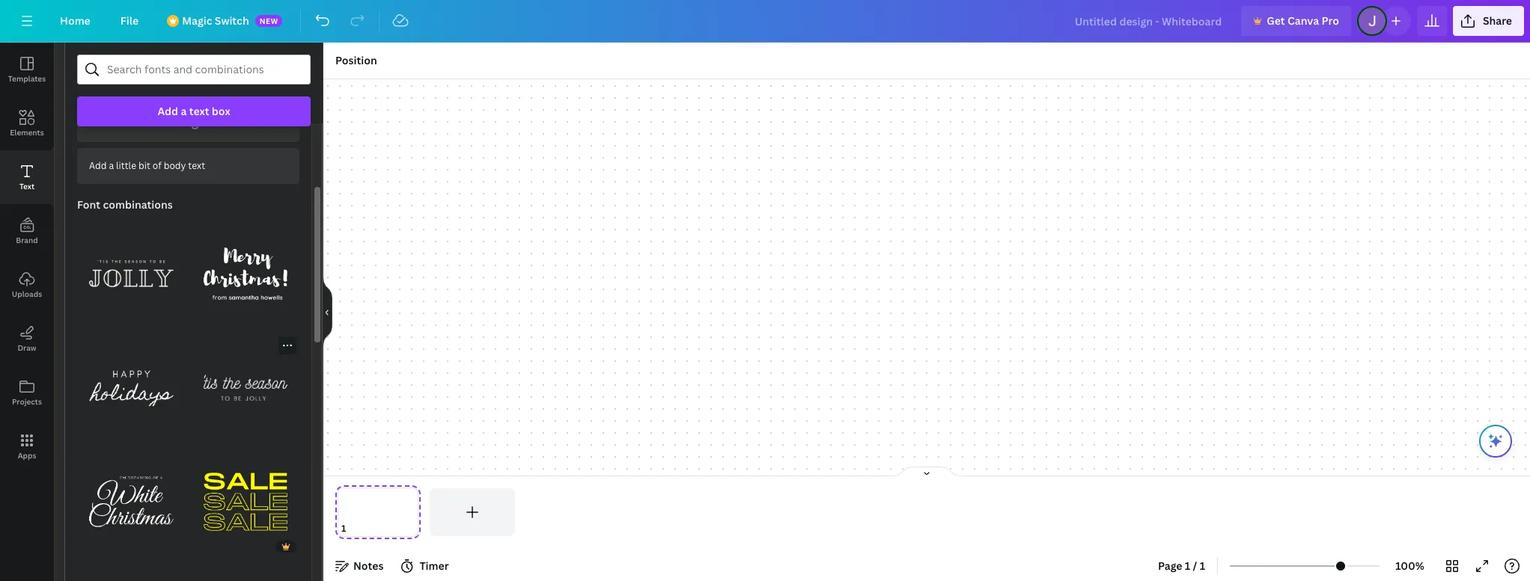 Task type: vqa. For each thing, say whether or not it's contained in the screenshot.
$
no



Task type: describe. For each thing, give the bounding box(es) containing it.
get
[[1267, 13, 1286, 28]]

1 1 from the left
[[1186, 559, 1191, 574]]

a for subheading
[[117, 113, 124, 130]]

apps button
[[0, 420, 54, 474]]

of
[[153, 159, 162, 172]]

bit
[[139, 159, 150, 172]]

Search fonts and combinations search field
[[107, 55, 281, 84]]

add a subheading
[[89, 113, 199, 130]]

magic switch
[[182, 13, 249, 28]]

pro
[[1322, 13, 1340, 28]]

text
[[19, 181, 35, 192]]

apps
[[18, 451, 36, 461]]

a for little
[[109, 159, 114, 172]]

canva
[[1288, 13, 1320, 28]]

100% button
[[1386, 555, 1435, 579]]

timer
[[420, 559, 449, 574]]

brand
[[16, 235, 38, 246]]

add a text box button
[[77, 97, 311, 127]]

projects button
[[0, 366, 54, 420]]

timer button
[[396, 555, 455, 579]]

position button
[[330, 49, 383, 73]]

page
[[1159, 559, 1183, 574]]

draw button
[[0, 312, 54, 366]]

page 1 / 1
[[1159, 559, 1206, 574]]

elements
[[10, 127, 44, 138]]

projects
[[12, 397, 42, 407]]

new
[[260, 16, 278, 26]]

100%
[[1396, 559, 1425, 574]]

hide pages image
[[891, 467, 963, 479]]

main menu bar
[[0, 0, 1531, 43]]

home link
[[48, 6, 102, 36]]

2 1 from the left
[[1200, 559, 1206, 574]]

hide image
[[323, 276, 333, 348]]

add for add a little bit of body text
[[89, 159, 107, 172]]



Task type: locate. For each thing, give the bounding box(es) containing it.
font combinations
[[77, 198, 173, 212]]

page 1 image
[[336, 489, 421, 537]]

a
[[181, 104, 187, 118], [117, 113, 124, 130], [109, 159, 114, 172]]

font
[[77, 198, 100, 212]]

a inside button
[[109, 159, 114, 172]]

add inside add a little bit of body text button
[[89, 159, 107, 172]]

elements button
[[0, 97, 54, 151]]

group
[[77, 211, 185, 328], [191, 334, 300, 442], [191, 448, 300, 557], [279, 554, 297, 572]]

add
[[158, 104, 178, 118], [89, 113, 114, 130], [89, 159, 107, 172]]

a for text
[[181, 104, 187, 118]]

uploads
[[12, 289, 42, 300]]

combinations
[[103, 198, 173, 212]]

0 horizontal spatial 1
[[1186, 559, 1191, 574]]

text button
[[0, 151, 54, 204]]

add inside add a text box button
[[158, 104, 178, 118]]

text inside button
[[188, 159, 205, 172]]

1 horizontal spatial 1
[[1200, 559, 1206, 574]]

position
[[336, 53, 377, 67]]

little
[[116, 159, 136, 172]]

text
[[189, 104, 209, 118], [188, 159, 205, 172]]

box
[[212, 104, 230, 118]]

a left little
[[109, 159, 114, 172]]

canva assistant image
[[1487, 433, 1505, 451]]

/
[[1194, 559, 1198, 574]]

0 horizontal spatial a
[[109, 159, 114, 172]]

body
[[164, 159, 186, 172]]

share
[[1484, 13, 1513, 28]]

home
[[60, 13, 90, 28]]

file button
[[108, 6, 151, 36]]

get canva pro
[[1267, 13, 1340, 28]]

get canva pro button
[[1242, 6, 1352, 36]]

Design title text field
[[1063, 6, 1236, 36]]

a left subheading
[[117, 113, 124, 130]]

1 horizontal spatial a
[[117, 113, 124, 130]]

2 horizontal spatial a
[[181, 104, 187, 118]]

text right the body
[[188, 159, 205, 172]]

side panel tab list
[[0, 43, 54, 474]]

text inside button
[[189, 104, 209, 118]]

uploads button
[[0, 258, 54, 312]]

add for add a text box
[[158, 104, 178, 118]]

brand button
[[0, 204, 54, 258]]

magic
[[182, 13, 212, 28]]

add a subheading button
[[77, 103, 300, 142]]

0 vertical spatial text
[[189, 104, 209, 118]]

add a text box
[[158, 104, 230, 118]]

templates button
[[0, 43, 54, 97]]

add a little bit of body text button
[[77, 148, 300, 184]]

switch
[[215, 13, 249, 28]]

add for add a subheading
[[89, 113, 114, 130]]

notes button
[[330, 555, 390, 579]]

add a little bit of body text
[[89, 159, 205, 172]]

file
[[120, 13, 139, 28]]

Page title text field
[[353, 522, 359, 537]]

text left "box"
[[189, 104, 209, 118]]

add inside add a subheading button
[[89, 113, 114, 130]]

a left "box"
[[181, 104, 187, 118]]

1 right the /
[[1200, 559, 1206, 574]]

share button
[[1454, 6, 1525, 36]]

draw
[[18, 343, 36, 354]]

1 left the /
[[1186, 559, 1191, 574]]

templates
[[8, 73, 46, 84]]

1 vertical spatial text
[[188, 159, 205, 172]]

notes
[[354, 559, 384, 574]]

1
[[1186, 559, 1191, 574], [1200, 559, 1206, 574]]

subheading
[[127, 113, 199, 130]]



